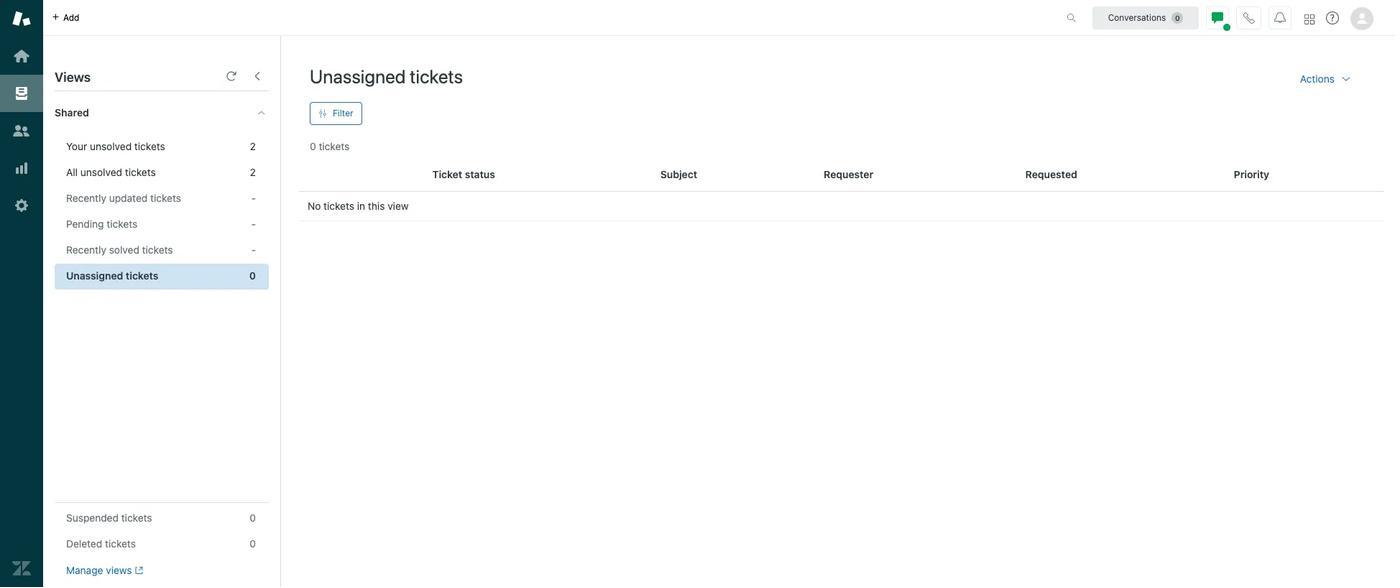 Task type: vqa. For each thing, say whether or not it's contained in the screenshot.
All
yes



Task type: locate. For each thing, give the bounding box(es) containing it.
recently
[[66, 192, 106, 204], [66, 244, 106, 256]]

subject
[[661, 168, 697, 180]]

0 for unassigned tickets
[[249, 270, 256, 282]]

zendesk image
[[12, 559, 31, 578]]

0 vertical spatial recently
[[66, 192, 106, 204]]

1 vertical spatial -
[[251, 218, 256, 230]]

shared heading
[[43, 91, 280, 134]]

shared button
[[43, 91, 242, 134]]

unassigned down recently solved tickets
[[66, 270, 123, 282]]

recently up pending
[[66, 192, 106, 204]]

0 vertical spatial -
[[251, 192, 256, 204]]

your unsolved tickets
[[66, 140, 165, 152]]

views
[[106, 564, 132, 577]]

unassigned tickets
[[310, 65, 463, 87], [66, 270, 158, 282]]

3 - from the top
[[251, 244, 256, 256]]

0 horizontal spatial unassigned
[[66, 270, 123, 282]]

2 for all unsolved tickets
[[250, 166, 256, 178]]

refresh views pane image
[[226, 70, 237, 82]]

views image
[[12, 84, 31, 103]]

unassigned tickets down recently solved tickets
[[66, 270, 158, 282]]

0 vertical spatial 2
[[250, 140, 256, 152]]

no tickets in this view
[[308, 200, 409, 212]]

1 - from the top
[[251, 192, 256, 204]]

deleted tickets
[[66, 538, 136, 550]]

1 vertical spatial unsolved
[[80, 166, 122, 178]]

main element
[[0, 0, 43, 587]]

view
[[388, 200, 409, 212]]

get help image
[[1326, 12, 1339, 24]]

zendesk support image
[[12, 9, 31, 28]]

0 horizontal spatial unassigned tickets
[[66, 270, 158, 282]]

priority
[[1234, 168, 1270, 180]]

1 vertical spatial 2
[[250, 166, 256, 178]]

unsolved right all
[[80, 166, 122, 178]]

filter
[[333, 108, 353, 119]]

manage
[[66, 564, 103, 577]]

unsolved
[[90, 140, 132, 152], [80, 166, 122, 178]]

2 recently from the top
[[66, 244, 106, 256]]

unsolved for all
[[80, 166, 122, 178]]

0 vertical spatial unsolved
[[90, 140, 132, 152]]

recently down pending
[[66, 244, 106, 256]]

manage views link
[[66, 564, 143, 577]]

suspended
[[66, 512, 119, 524]]

2
[[250, 140, 256, 152], [250, 166, 256, 178]]

updated
[[109, 192, 148, 204]]

2 vertical spatial -
[[251, 244, 256, 256]]

status
[[465, 168, 495, 180]]

recently for recently solved tickets
[[66, 244, 106, 256]]

1 vertical spatial unassigned
[[66, 270, 123, 282]]

0 vertical spatial unassigned
[[310, 65, 406, 87]]

1 vertical spatial recently
[[66, 244, 106, 256]]

1 horizontal spatial unassigned tickets
[[310, 65, 463, 87]]

collapse views pane image
[[252, 70, 263, 82]]

- for recently updated tickets
[[251, 192, 256, 204]]

unassigned up filter at the top left
[[310, 65, 406, 87]]

0 for suspended tickets
[[250, 512, 256, 524]]

0
[[310, 140, 316, 152], [249, 270, 256, 282], [250, 512, 256, 524], [250, 538, 256, 550]]

tickets
[[410, 65, 463, 87], [134, 140, 165, 152], [319, 140, 350, 152], [125, 166, 156, 178], [150, 192, 181, 204], [324, 200, 354, 212], [107, 218, 137, 230], [142, 244, 173, 256], [126, 270, 158, 282], [121, 512, 152, 524], [105, 538, 136, 550]]

unassigned
[[310, 65, 406, 87], [66, 270, 123, 282]]

pending
[[66, 218, 104, 230]]

1 2 from the top
[[250, 140, 256, 152]]

- for recently solved tickets
[[251, 244, 256, 256]]

conversations button
[[1093, 6, 1199, 29]]

requester
[[824, 168, 874, 180]]

button displays agent's chat status as online. image
[[1212, 12, 1224, 23]]

notifications image
[[1275, 12, 1286, 23]]

(opens in a new tab) image
[[132, 567, 143, 575]]

all unsolved tickets
[[66, 166, 156, 178]]

2 2 from the top
[[250, 166, 256, 178]]

reporting image
[[12, 159, 31, 178]]

add
[[63, 12, 79, 23]]

unassigned tickets up filter at the top left
[[310, 65, 463, 87]]

2 - from the top
[[251, 218, 256, 230]]

0 for deleted tickets
[[250, 538, 256, 550]]

unsolved up all unsolved tickets
[[90, 140, 132, 152]]

-
[[251, 192, 256, 204], [251, 218, 256, 230], [251, 244, 256, 256]]

this
[[368, 200, 385, 212]]

1 recently from the top
[[66, 192, 106, 204]]



Task type: describe. For each thing, give the bounding box(es) containing it.
solved
[[109, 244, 139, 256]]

actions
[[1300, 73, 1335, 85]]

0 tickets
[[310, 140, 350, 152]]

1 vertical spatial unassigned tickets
[[66, 270, 158, 282]]

add button
[[43, 0, 88, 35]]

ticket
[[433, 168, 462, 180]]

shared
[[55, 106, 89, 119]]

in
[[357, 200, 365, 212]]

manage views
[[66, 564, 132, 577]]

deleted
[[66, 538, 102, 550]]

all
[[66, 166, 78, 178]]

conversations
[[1108, 12, 1166, 23]]

1 horizontal spatial unassigned
[[310, 65, 406, 87]]

ticket status
[[433, 168, 495, 180]]

recently solved tickets
[[66, 244, 173, 256]]

- for pending tickets
[[251, 218, 256, 230]]

pending tickets
[[66, 218, 137, 230]]

views
[[55, 70, 91, 85]]

recently updated tickets
[[66, 192, 181, 204]]

suspended tickets
[[66, 512, 152, 524]]

your
[[66, 140, 87, 152]]

admin image
[[12, 196, 31, 215]]

unsolved for your
[[90, 140, 132, 152]]

requested
[[1026, 168, 1078, 180]]

customers image
[[12, 122, 31, 140]]

recently for recently updated tickets
[[66, 192, 106, 204]]

0 vertical spatial unassigned tickets
[[310, 65, 463, 87]]

get started image
[[12, 47, 31, 65]]

zendesk products image
[[1305, 14, 1315, 24]]

2 for your unsolved tickets
[[250, 140, 256, 152]]

no
[[308, 200, 321, 212]]

filter button
[[310, 102, 362, 125]]

actions button
[[1289, 65, 1364, 93]]



